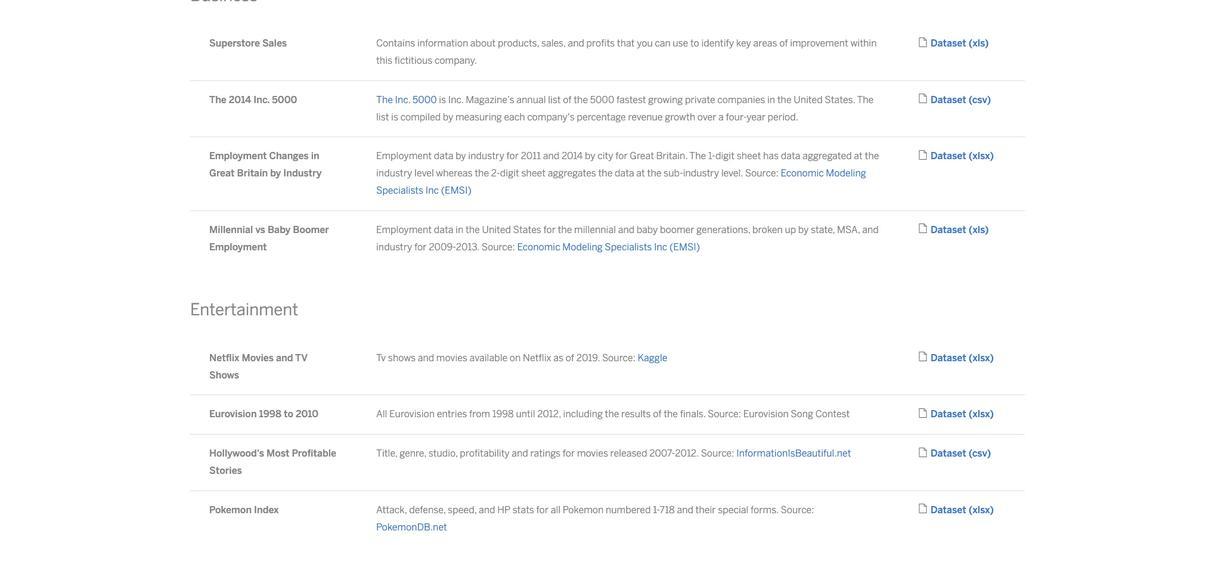 Task type: describe. For each thing, give the bounding box(es) containing it.
modeling for 2009-
[[563, 241, 603, 253]]

defense,
[[409, 505, 446, 516]]

measuring
[[456, 111, 502, 123]]

0 horizontal spatial digit
[[500, 168, 519, 179]]

united inside is inc. magazine's annual list of the 5000 fastest growing private companies in the united states. the list is compiled by measuring each company's percentage revenue growth over a four-year period.
[[794, 94, 823, 105]]

britain
[[237, 168, 268, 179]]

dataset for all eurovision entries from 1998 until 2012, including the results of the finals. source: eurovision song contest
[[931, 409, 967, 420]]

whereas
[[436, 168, 473, 179]]

msa,
[[837, 224, 860, 235]]

stories
[[209, 465, 242, 477]]

and right 718
[[677, 505, 694, 516]]

annual
[[517, 94, 546, 105]]

millennial
[[574, 224, 616, 235]]

dataset for employment data in the united states for the millennial and baby boomer generations, broken up by state, msa, and industry for 2009-2013. source:
[[931, 224, 967, 235]]

four-
[[726, 111, 747, 123]]

aggregates
[[548, 168, 596, 179]]

and left ratings
[[512, 448, 528, 460]]

pokemondb.net link
[[376, 522, 447, 533]]

attack, defense, speed, and hp stats for all pokemon numbered 1-718 and their special forms. source: pokemondb.net
[[376, 505, 815, 533]]

1 vertical spatial at
[[637, 168, 645, 179]]

1 horizontal spatial at
[[854, 151, 863, 162]]

for inside attack, defense, speed, and hp stats for all pokemon numbered 1-718 and their special forms. source: pokemondb.net
[[537, 505, 549, 516]]

the left millennial
[[558, 224, 572, 235]]

tv
[[376, 352, 386, 364]]

( for employment data by industry for 2011 and 2014 by city for great britain. the 1-digit sheet has data aggregated at the industry level whereas the 2-digit sheet aggregates the data at the sub-industry level. source:
[[969, 151, 973, 162]]

1 eurovision from the left
[[209, 409, 257, 420]]

2019.
[[577, 352, 600, 364]]

dataset ( xlsx ) for attack, defense, speed, and hp stats for all pokemon numbered 1-718 and their special forms. source:
[[931, 505, 994, 516]]

industry up 2-
[[468, 151, 505, 162]]

a
[[719, 111, 724, 123]]

tv
[[295, 352, 308, 364]]

xls for contains information about products, sales, and profits that you can use to identify key areas of improvement within this fictitious company.
[[973, 38, 985, 49]]

key
[[737, 38, 752, 49]]

their
[[696, 505, 716, 516]]

the inc. 5000
[[376, 94, 437, 105]]

sub-
[[664, 168, 683, 179]]

economic modeling specialists inc (emsi) for city
[[376, 168, 867, 196]]

the left sub-
[[648, 168, 662, 179]]

2012.
[[675, 448, 699, 460]]

company's
[[527, 111, 575, 123]]

0 horizontal spatial sheet
[[522, 168, 546, 179]]

source: right "2012."
[[701, 448, 735, 460]]

millennial
[[209, 224, 253, 235]]

economic for 2009-
[[517, 241, 561, 253]]

2010
[[296, 409, 319, 420]]

specialists for level
[[376, 185, 424, 196]]

0 vertical spatial digit
[[716, 151, 735, 162]]

1- inside attack, defense, speed, and hp stats for all pokemon numbered 1-718 and their special forms. source: pokemondb.net
[[653, 505, 660, 516]]

superstore sales
[[209, 38, 287, 49]]

data inside employment data in the united states for the millennial and baby boomer generations, broken up by state, msa, and industry for 2009-2013. source:
[[434, 224, 454, 235]]

the 2014 inc. 5000
[[209, 94, 297, 105]]

the inc. 5000 link
[[376, 94, 437, 105]]

year
[[747, 111, 766, 123]]

kaggle
[[638, 352, 668, 364]]

this
[[376, 55, 393, 66]]

industry inside employment data in the united states for the millennial and baby boomer generations, broken up by state, msa, and industry for 2009-2013. source:
[[376, 241, 412, 253]]

( for tv shows and movies available on netflix as of 2019. source:
[[969, 352, 973, 364]]

xlsx for attack, defense, speed, and hp stats for all pokemon numbered 1-718 and their special forms. source:
[[973, 505, 991, 516]]

studio,
[[429, 448, 458, 460]]

over
[[698, 111, 717, 123]]

all
[[376, 409, 387, 420]]

source: right 2019.
[[602, 352, 636, 364]]

from
[[469, 409, 490, 420]]

the left results
[[605, 409, 619, 420]]

( for employment data in the united states for the millennial and baby boomer generations, broken up by state, msa, and industry for 2009-2013. source:
[[969, 224, 973, 235]]

of inside is inc. magazine's annual list of the 5000 fastest growing private companies in the united states. the list is compiled by measuring each company's percentage revenue growth over a four-year period.
[[563, 94, 572, 105]]

song
[[791, 409, 814, 420]]

period.
[[768, 111, 799, 123]]

informationisbeautiful.net
[[737, 448, 852, 460]]

economic modeling specialists inc (emsi) link for and
[[517, 241, 700, 253]]

2 ( from the top
[[969, 94, 973, 105]]

employment data by industry for 2011 and 2014 by city for great britain. the 1-digit sheet has data aggregated at the industry level whereas the 2-digit sheet aggregates the data at the sub-industry level. source:
[[376, 151, 879, 179]]

pokemon index
[[209, 505, 279, 516]]

sales,
[[542, 38, 566, 49]]

inc for level
[[426, 185, 439, 196]]

contest
[[816, 409, 850, 420]]

index
[[254, 505, 279, 516]]

compiled
[[401, 111, 441, 123]]

the left 2-
[[475, 168, 489, 179]]

economic for the
[[781, 168, 824, 179]]

by left city
[[585, 151, 596, 162]]

baby
[[637, 224, 658, 235]]

2-
[[491, 168, 500, 179]]

the inside employment data by industry for 2011 and 2014 by city for great britain. the 1-digit sheet has data aggregated at the industry level whereas the 2-digit sheet aggregates the data at the sub-industry level. source:
[[690, 151, 706, 162]]

inc. for is inc. magazine's annual list of the 5000 fastest growing private companies in the united states. the list is compiled by measuring each company's percentage revenue growth over a four-year period.
[[448, 94, 464, 105]]

the down city
[[599, 168, 613, 179]]

for left "2011"
[[507, 151, 519, 162]]

aggregated
[[803, 151, 852, 162]]

and inside netflix movies and tv shows
[[276, 352, 293, 364]]

specialists for source:
[[605, 241, 652, 253]]

) for tv shows and movies available on netflix as of 2019. source:
[[991, 352, 994, 364]]

( for all eurovision entries from 1998 until 2012, including the results of the finals. source: eurovision song contest
[[969, 409, 973, 420]]

dataset ( xlsx ) for employment data by industry for 2011 and 2014 by city for great britain. the 1-digit sheet has data aggregated at the industry level whereas the 2-digit sheet aggregates the data at the sub-industry level. source:
[[931, 151, 994, 162]]

for left 2009-
[[415, 241, 427, 253]]

by up whereas
[[456, 151, 466, 162]]

and inside contains information about products, sales, and profits that you can use to identify key areas of improvement within this fictitious company.
[[568, 38, 585, 49]]

employment for employment changes in great britain by industry
[[209, 151, 267, 162]]

company.
[[435, 55, 477, 66]]

1 vertical spatial movies
[[577, 448, 608, 460]]

genre,
[[400, 448, 427, 460]]

attack,
[[376, 505, 407, 516]]

for right ratings
[[563, 448, 575, 460]]

kaggle link
[[638, 352, 668, 364]]

2 eurovision from the left
[[390, 409, 435, 420]]

( for title, genre, studio, profitability and ratings for movies released 2007-2012. source:
[[969, 448, 973, 460]]

dataset for employment data by industry for 2011 and 2014 by city for great britain. the 1-digit sheet has data aggregated at the industry level whereas the 2-digit sheet aggregates the data at the sub-industry level. source:
[[931, 151, 967, 162]]

profits
[[587, 38, 615, 49]]

most
[[267, 448, 290, 460]]

2014 inside employment data by industry for 2011 and 2014 by city for great britain. the 1-digit sheet has data aggregated at the industry level whereas the 2-digit sheet aggregates the data at the sub-industry level. source:
[[562, 151, 583, 162]]

products,
[[498, 38, 539, 49]]

1 vertical spatial list
[[376, 111, 389, 123]]

dataset ( xls ) for employment data in the united states for the millennial and baby boomer generations, broken up by state, msa, and industry for 2009-2013. source:
[[931, 224, 989, 235]]

contains information about products, sales, and profits that you can use to identify key areas of improvement within this fictitious company.
[[376, 38, 877, 66]]

each
[[504, 111, 525, 123]]

xlsx for all eurovision entries from 1998 until 2012, including the results of the finals. source: eurovision song contest
[[973, 409, 991, 420]]

the up percentage
[[574, 94, 588, 105]]

1 inc. from the left
[[254, 94, 270, 105]]

broken
[[753, 224, 783, 235]]

2011
[[521, 151, 541, 162]]

title,
[[376, 448, 398, 460]]

about
[[471, 38, 496, 49]]

) for title, genre, studio, profitability and ratings for movies released 2007-2012. source:
[[988, 448, 991, 460]]

as
[[554, 352, 564, 364]]

britain.
[[656, 151, 688, 162]]

0 vertical spatial list
[[548, 94, 561, 105]]

xlsx for tv shows and movies available on netflix as of 2019. source:
[[973, 352, 991, 364]]

2 netflix from the left
[[523, 352, 552, 364]]

the up 2013.
[[466, 224, 480, 235]]

available
[[470, 352, 508, 364]]

0 horizontal spatial movies
[[437, 352, 468, 364]]

private
[[685, 94, 716, 105]]

netflix movies and tv shows
[[209, 352, 308, 381]]

and right shows
[[418, 352, 434, 364]]

growing
[[649, 94, 683, 105]]

2 dataset from the top
[[931, 94, 967, 105]]

dataset for title, genre, studio, profitability and ratings for movies released 2007-2012. source:
[[931, 448, 967, 460]]

to inside contains information about products, sales, and profits that you can use to identify key areas of improvement within this fictitious company.
[[691, 38, 700, 49]]

speed,
[[448, 505, 477, 516]]

source: inside employment data by industry for 2011 and 2014 by city for great britain. the 1-digit sheet has data aggregated at the industry level whereas the 2-digit sheet aggregates the data at the sub-industry level. source:
[[745, 168, 779, 179]]

states
[[513, 224, 542, 235]]

ratings
[[531, 448, 561, 460]]

movies
[[242, 352, 274, 364]]

entertainment
[[190, 300, 298, 320]]

the down "superstore"
[[209, 94, 227, 105]]

dataset for tv shows and movies available on netflix as of 2019. source:
[[931, 352, 967, 364]]

contains
[[376, 38, 415, 49]]

1 pokemon from the left
[[209, 505, 252, 516]]

1- inside employment data by industry for 2011 and 2014 by city for great britain. the 1-digit sheet has data aggregated at the industry level whereas the 2-digit sheet aggregates the data at the sub-industry level. source:
[[709, 151, 716, 162]]

entries
[[437, 409, 467, 420]]



Task type: locate. For each thing, give the bounding box(es) containing it.
6 ( from the top
[[969, 409, 973, 420]]

all eurovision entries from 1998 until 2012, including the results of the finals. source: eurovision song contest
[[376, 409, 850, 420]]

2 pokemon from the left
[[563, 505, 604, 516]]

2 horizontal spatial inc.
[[448, 94, 464, 105]]

and left hp
[[479, 505, 495, 516]]

8 dataset from the top
[[931, 505, 967, 516]]

1 xls from the top
[[973, 38, 985, 49]]

1 dataset ( xls ) from the top
[[931, 38, 989, 49]]

0 horizontal spatial 2014
[[229, 94, 251, 105]]

results
[[622, 409, 651, 420]]

0 vertical spatial dataset ( xls )
[[931, 38, 989, 49]]

0 vertical spatial xls
[[973, 38, 985, 49]]

1 xlsx from the top
[[973, 151, 991, 162]]

by inside employment changes in great britain by industry
[[270, 168, 281, 179]]

growth
[[665, 111, 696, 123]]

2 5000 from the left
[[413, 94, 437, 105]]

data right 'has'
[[781, 151, 801, 162]]

industry left 2009-
[[376, 241, 412, 253]]

data left sub-
[[615, 168, 635, 179]]

profitability
[[460, 448, 510, 460]]

great inside employment changes in great britain by industry
[[209, 168, 235, 179]]

8 ( from the top
[[969, 505, 973, 516]]

1 horizontal spatial 1-
[[709, 151, 716, 162]]

2 dataset ( xls ) from the top
[[931, 224, 989, 235]]

hollywood's
[[209, 448, 264, 460]]

0 horizontal spatial 5000
[[272, 94, 297, 105]]

1998 left 2010
[[259, 409, 282, 420]]

1 vertical spatial is
[[391, 111, 398, 123]]

employment up 2009-
[[376, 224, 432, 235]]

up
[[785, 224, 796, 235]]

3 dataset ( xlsx ) from the top
[[931, 409, 994, 420]]

and
[[568, 38, 585, 49], [543, 151, 560, 162], [618, 224, 635, 235], [863, 224, 879, 235], [276, 352, 293, 364], [418, 352, 434, 364], [512, 448, 528, 460], [479, 505, 495, 516], [677, 505, 694, 516]]

percentage
[[577, 111, 626, 123]]

employment inside 'millennial vs baby boomer employment'
[[209, 241, 267, 253]]

great left britain
[[209, 168, 235, 179]]

1998
[[259, 409, 282, 420], [492, 409, 514, 420]]

by right up on the top
[[799, 224, 809, 235]]

of inside contains information about products, sales, and profits that you can use to identify key areas of improvement within this fictitious company.
[[780, 38, 788, 49]]

state,
[[811, 224, 835, 235]]

employment down the millennial
[[209, 241, 267, 253]]

1 vertical spatial 1-
[[653, 505, 660, 516]]

0 vertical spatial economic
[[781, 168, 824, 179]]

7 ( from the top
[[969, 448, 973, 460]]

within
[[851, 38, 877, 49]]

1 vertical spatial csv
[[973, 448, 988, 460]]

1 horizontal spatial list
[[548, 94, 561, 105]]

inc. for the inc. 5000
[[395, 94, 411, 105]]

for left the all
[[537, 505, 549, 516]]

3 5000 from the left
[[590, 94, 615, 105]]

5 ( from the top
[[969, 352, 973, 364]]

0 horizontal spatial economic
[[517, 241, 561, 253]]

2007-
[[650, 448, 675, 460]]

0 vertical spatial to
[[691, 38, 700, 49]]

profitable
[[292, 448, 336, 460]]

economic modeling specialists inc (emsi) link down city
[[376, 168, 867, 196]]

0 horizontal spatial at
[[637, 168, 645, 179]]

movies left available
[[437, 352, 468, 364]]

1 dataset ( xlsx ) from the top
[[931, 151, 994, 162]]

of right as
[[566, 352, 574, 364]]

great inside employment data by industry for 2011 and 2014 by city for great britain. the 1-digit sheet has data aggregated at the industry level whereas the 2-digit sheet aggregates the data at the sub-industry level. source:
[[630, 151, 654, 162]]

2 horizontal spatial in
[[768, 94, 775, 105]]

united inside employment data in the united states for the millennial and baby boomer generations, broken up by state, msa, and industry for 2009-2013. source:
[[482, 224, 511, 235]]

0 horizontal spatial in
[[311, 151, 319, 162]]

0 horizontal spatial united
[[482, 224, 511, 235]]

0 horizontal spatial 1998
[[259, 409, 282, 420]]

) for attack, defense, speed, and hp stats for all pokemon numbered 1-718 and their special forms. source:
[[991, 505, 994, 516]]

source: right finals.
[[708, 409, 742, 420]]

at left sub-
[[637, 168, 645, 179]]

of right results
[[653, 409, 662, 420]]

by down the 'changes'
[[270, 168, 281, 179]]

1- down over
[[709, 151, 716, 162]]

1 horizontal spatial movies
[[577, 448, 608, 460]]

4 xlsx from the top
[[973, 505, 991, 516]]

city
[[598, 151, 614, 162]]

0 vertical spatial economic modeling specialists inc (emsi)
[[376, 168, 867, 196]]

1 horizontal spatial to
[[691, 38, 700, 49]]

to
[[691, 38, 700, 49], [284, 409, 293, 420]]

employment up level
[[376, 151, 432, 162]]

eurovision up hollywood's
[[209, 409, 257, 420]]

dataset ( csv ) for hollywood's most profitable stories
[[931, 448, 991, 460]]

specialists
[[376, 185, 424, 196], [605, 241, 652, 253]]

xlsx
[[973, 151, 991, 162], [973, 352, 991, 364], [973, 409, 991, 420], [973, 505, 991, 516]]

for right states
[[544, 224, 556, 235]]

employment changes in great britain by industry
[[209, 151, 322, 179]]

in up industry
[[311, 151, 319, 162]]

economic modeling specialists inc (emsi) down city
[[376, 168, 867, 196]]

informationisbeautiful.net link
[[737, 448, 852, 460]]

specialists down baby
[[605, 241, 652, 253]]

economic modeling specialists inc (emsi) link down millennial
[[517, 241, 700, 253]]

5000 up percentage
[[590, 94, 615, 105]]

by inside employment data in the united states for the millennial and baby boomer generations, broken up by state, msa, and industry for 2009-2013. source:
[[799, 224, 809, 235]]

inc
[[426, 185, 439, 196], [654, 241, 668, 253]]

1 horizontal spatial united
[[794, 94, 823, 105]]

economic modeling specialists inc (emsi) down millennial
[[517, 241, 700, 253]]

1 horizontal spatial eurovision
[[390, 409, 435, 420]]

tv shows and movies available on netflix as of 2019. source: kaggle
[[376, 352, 668, 364]]

dataset ( xlsx ) for all eurovision entries from 1998 until 2012, including the results of the finals. source: eurovision song contest
[[931, 409, 994, 420]]

0 horizontal spatial list
[[376, 111, 389, 123]]

economic modeling specialists inc (emsi)
[[376, 168, 867, 196], [517, 241, 700, 253]]

dataset ( csv ) for the 2014 inc. 5000
[[931, 94, 991, 105]]

3 ( from the top
[[969, 151, 973, 162]]

0 horizontal spatial pokemon
[[209, 505, 252, 516]]

1 vertical spatial specialists
[[605, 241, 652, 253]]

in inside employment changes in great britain by industry
[[311, 151, 319, 162]]

movies
[[437, 352, 468, 364], [577, 448, 608, 460]]

pokemon left index
[[209, 505, 252, 516]]

2 dataset ( xlsx ) from the top
[[931, 352, 994, 364]]

netflix inside netflix movies and tv shows
[[209, 352, 240, 364]]

1 vertical spatial dataset ( csv )
[[931, 448, 991, 460]]

0 horizontal spatial eurovision
[[209, 409, 257, 420]]

2 horizontal spatial eurovision
[[744, 409, 789, 420]]

1 horizontal spatial economic
[[781, 168, 824, 179]]

the right states.
[[857, 94, 874, 105]]

0 horizontal spatial great
[[209, 168, 235, 179]]

list
[[548, 94, 561, 105], [376, 111, 389, 123]]

improvement
[[790, 38, 849, 49]]

1 netflix from the left
[[209, 352, 240, 364]]

can
[[655, 38, 671, 49]]

1 dataset ( csv ) from the top
[[931, 94, 991, 105]]

dataset for contains information about products, sales, and profits that you can use to identify key areas of improvement within this fictitious company.
[[931, 38, 967, 49]]

great left britain.
[[630, 151, 654, 162]]

the inside is inc. magazine's annual list of the 5000 fastest growing private companies in the united states. the list is compiled by measuring each company's percentage revenue growth over a four-year period.
[[857, 94, 874, 105]]

(emsi) for by
[[441, 185, 472, 196]]

2 1998 from the left
[[492, 409, 514, 420]]

the
[[574, 94, 588, 105], [778, 94, 792, 105], [865, 151, 879, 162], [475, 168, 489, 179], [599, 168, 613, 179], [648, 168, 662, 179], [466, 224, 480, 235], [558, 224, 572, 235], [605, 409, 619, 420], [664, 409, 678, 420]]

csv for hollywood's most profitable stories
[[973, 448, 988, 460]]

0 horizontal spatial (emsi)
[[441, 185, 472, 196]]

2012,
[[538, 409, 561, 420]]

0 vertical spatial 1-
[[709, 151, 716, 162]]

pokemondb.net
[[376, 522, 447, 533]]

economic modeling specialists inc (emsi) link for city
[[376, 168, 867, 196]]

data up whereas
[[434, 151, 454, 162]]

1-
[[709, 151, 716, 162], [653, 505, 660, 516]]

inc. down sales
[[254, 94, 270, 105]]

1 horizontal spatial inc.
[[395, 94, 411, 105]]

eurovision right all
[[390, 409, 435, 420]]

employment up britain
[[209, 151, 267, 162]]

companies
[[718, 94, 765, 105]]

sheet left 'has'
[[737, 151, 761, 162]]

magazine's
[[466, 94, 515, 105]]

in for employment data in the united states for the millennial and baby boomer generations, broken up by state, msa, and industry for 2009-2013. source:
[[456, 224, 464, 235]]

of up company's
[[563, 94, 572, 105]]

)
[[985, 38, 989, 49], [988, 94, 991, 105], [991, 151, 994, 162], [985, 224, 989, 235], [991, 352, 994, 364], [991, 409, 994, 420], [988, 448, 991, 460], [991, 505, 994, 516]]

2 xlsx from the top
[[973, 352, 991, 364]]

inc down level
[[426, 185, 439, 196]]

0 vertical spatial great
[[630, 151, 654, 162]]

inc for source:
[[654, 241, 668, 253]]

1 vertical spatial to
[[284, 409, 293, 420]]

stats
[[513, 505, 534, 516]]

inc. inside is inc. magazine's annual list of the 5000 fastest growing private companies in the united states. the list is compiled by measuring each company's percentage revenue growth over a four-year period.
[[448, 94, 464, 105]]

dataset ( xls )
[[931, 38, 989, 49], [931, 224, 989, 235]]

by
[[443, 111, 454, 123], [456, 151, 466, 162], [585, 151, 596, 162], [270, 168, 281, 179], [799, 224, 809, 235]]

fictitious
[[395, 55, 433, 66]]

identify
[[702, 38, 734, 49]]

1 vertical spatial economic modeling specialists inc (emsi)
[[517, 241, 700, 253]]

dataset ( xlsx )
[[931, 151, 994, 162], [931, 352, 994, 364], [931, 409, 994, 420], [931, 505, 994, 516]]

2014 up aggregates
[[562, 151, 583, 162]]

united left states
[[482, 224, 511, 235]]

eurovision 1998 to 2010
[[209, 409, 319, 420]]

modeling down millennial
[[563, 241, 603, 253]]

(emsi) down whereas
[[441, 185, 472, 196]]

sales
[[262, 38, 287, 49]]

fastest
[[617, 94, 646, 105]]

pokemon inside attack, defense, speed, and hp stats for all pokemon numbered 1-718 and their special forms. source: pokemondb.net
[[563, 505, 604, 516]]

eurovision left the song
[[744, 409, 789, 420]]

0 horizontal spatial inc.
[[254, 94, 270, 105]]

the left finals.
[[664, 409, 678, 420]]

economic inside the economic modeling specialists inc (emsi)
[[781, 168, 824, 179]]

and right msa,
[[863, 224, 879, 235]]

) for all eurovision entries from 1998 until 2012, including the results of the finals. source: eurovision song contest
[[991, 409, 994, 420]]

you
[[637, 38, 653, 49]]

1 dataset from the top
[[931, 38, 967, 49]]

specialists inside the economic modeling specialists inc (emsi)
[[376, 185, 424, 196]]

is inc. magazine's annual list of the 5000 fastest growing private companies in the united states. the list is compiled by measuring each company's percentage revenue growth over a four-year period.
[[376, 94, 874, 123]]

at
[[854, 151, 863, 162], [637, 168, 645, 179]]

0 vertical spatial dataset ( csv )
[[931, 94, 991, 105]]

in up 2013.
[[456, 224, 464, 235]]

xls for employment data in the united states for the millennial and baby boomer generations, broken up by state, msa, and industry for 2009-2013. source:
[[973, 224, 985, 235]]

economic down aggregated at the top right of the page
[[781, 168, 824, 179]]

0 vertical spatial csv
[[973, 94, 988, 105]]

csv
[[973, 94, 988, 105], [973, 448, 988, 460]]

5 dataset from the top
[[931, 352, 967, 364]]

all
[[551, 505, 561, 516]]

in inside employment data in the united states for the millennial and baby boomer generations, broken up by state, msa, and industry for 2009-2013. source:
[[456, 224, 464, 235]]

1 horizontal spatial sheet
[[737, 151, 761, 162]]

1 horizontal spatial inc
[[654, 241, 668, 253]]

1 horizontal spatial is
[[439, 94, 446, 105]]

inc down baby
[[654, 241, 668, 253]]

4 ( from the top
[[969, 224, 973, 235]]

0 horizontal spatial to
[[284, 409, 293, 420]]

1 horizontal spatial modeling
[[826, 168, 867, 179]]

netflix left as
[[523, 352, 552, 364]]

list down the inc. 5000 link
[[376, 111, 389, 123]]

employment inside employment data in the united states for the millennial and baby boomer generations, broken up by state, msa, and industry for 2009-2013. source:
[[376, 224, 432, 235]]

1 vertical spatial xls
[[973, 224, 985, 235]]

0 vertical spatial inc
[[426, 185, 439, 196]]

1 vertical spatial dataset ( xls )
[[931, 224, 989, 235]]

0 vertical spatial (emsi)
[[441, 185, 472, 196]]

dataset ( xls ) for contains information about products, sales, and profits that you can use to identify key areas of improvement within this fictitious company.
[[931, 38, 989, 49]]

1 5000 from the left
[[272, 94, 297, 105]]

the right aggregated at the top right of the page
[[865, 151, 879, 162]]

sheet down "2011"
[[522, 168, 546, 179]]

1 horizontal spatial 1998
[[492, 409, 514, 420]]

in inside is inc. magazine's annual list of the 5000 fastest growing private companies in the united states. the list is compiled by measuring each company's percentage revenue growth over a four-year period.
[[768, 94, 775, 105]]

for
[[507, 151, 519, 162], [616, 151, 628, 162], [544, 224, 556, 235], [415, 241, 427, 253], [563, 448, 575, 460], [537, 505, 549, 516]]

0 vertical spatial 2014
[[229, 94, 251, 105]]

digit
[[716, 151, 735, 162], [500, 168, 519, 179]]

(emsi) for millennial
[[670, 241, 700, 253]]

5000 up the 'changes'
[[272, 94, 297, 105]]

(emsi) down boomer
[[670, 241, 700, 253]]

in for employment changes in great britain by industry
[[311, 151, 319, 162]]

0 horizontal spatial specialists
[[376, 185, 424, 196]]

modeling down aggregated at the top right of the page
[[826, 168, 867, 179]]

movies left 'released'
[[577, 448, 608, 460]]

for right city
[[616, 151, 628, 162]]

1 horizontal spatial netflix
[[523, 352, 552, 364]]

including
[[563, 409, 603, 420]]

1 horizontal spatial great
[[630, 151, 654, 162]]

industry left level
[[376, 168, 412, 179]]

1 vertical spatial economic
[[517, 241, 561, 253]]

shows
[[388, 352, 416, 364]]

1 horizontal spatial pokemon
[[563, 505, 604, 516]]

1 vertical spatial in
[[311, 151, 319, 162]]

3 inc. from the left
[[448, 94, 464, 105]]

7 dataset from the top
[[931, 448, 967, 460]]

1 vertical spatial great
[[209, 168, 235, 179]]

csv for the 2014 inc. 5000
[[973, 94, 988, 105]]

until
[[516, 409, 535, 420]]

dataset for attack, defense, speed, and hp stats for all pokemon numbered 1-718 and their special forms. source:
[[931, 505, 967, 516]]

united
[[794, 94, 823, 105], [482, 224, 511, 235]]

1 horizontal spatial specialists
[[605, 241, 652, 253]]

2013.
[[456, 241, 480, 253]]

employment data in the united states for the millennial and baby boomer generations, broken up by state, msa, and industry for 2009-2013. source:
[[376, 224, 879, 253]]

1 horizontal spatial (emsi)
[[670, 241, 700, 253]]

1 vertical spatial modeling
[[563, 241, 603, 253]]

0 vertical spatial sheet
[[737, 151, 761, 162]]

0 vertical spatial is
[[439, 94, 446, 105]]

employment inside employment changes in great britain by industry
[[209, 151, 267, 162]]

the down the this
[[376, 94, 393, 105]]

6 dataset from the top
[[931, 409, 967, 420]]

1 horizontal spatial 5000
[[413, 94, 437, 105]]

and right "2011"
[[543, 151, 560, 162]]

the up 'period.'
[[778, 94, 792, 105]]

list up company's
[[548, 94, 561, 105]]

released
[[611, 448, 648, 460]]

source: inside attack, defense, speed, and hp stats for all pokemon numbered 1-718 and their special forms. source: pokemondb.net
[[781, 505, 815, 516]]

718
[[660, 505, 675, 516]]

specialists down level
[[376, 185, 424, 196]]

economic down states
[[517, 241, 561, 253]]

1 vertical spatial inc
[[654, 241, 668, 253]]

2 vertical spatial in
[[456, 224, 464, 235]]

5000
[[272, 94, 297, 105], [413, 94, 437, 105], [590, 94, 615, 105]]

netflix
[[209, 352, 240, 364], [523, 352, 552, 364]]

0 horizontal spatial netflix
[[209, 352, 240, 364]]

0 vertical spatial movies
[[437, 352, 468, 364]]

0 vertical spatial at
[[854, 151, 863, 162]]

1 vertical spatial economic modeling specialists inc (emsi) link
[[517, 241, 700, 253]]

boomer
[[293, 224, 329, 235]]

(
[[969, 38, 973, 49], [969, 94, 973, 105], [969, 151, 973, 162], [969, 224, 973, 235], [969, 352, 973, 364], [969, 409, 973, 420], [969, 448, 973, 460], [969, 505, 973, 516]]

pokemon right the all
[[563, 505, 604, 516]]

4 dataset ( xlsx ) from the top
[[931, 505, 994, 516]]

1 ( from the top
[[969, 38, 973, 49]]

1 vertical spatial 2014
[[562, 151, 583, 162]]

1 1998 from the left
[[259, 409, 282, 420]]

0 vertical spatial economic modeling specialists inc (emsi) link
[[376, 168, 867, 196]]

employment for employment data by industry for 2011 and 2014 by city for great britain. the 1-digit sheet has data aggregated at the industry level whereas the 2-digit sheet aggregates the data at the sub-industry level. source:
[[376, 151, 432, 162]]

boomer
[[660, 224, 695, 235]]

( for contains information about products, sales, and profits that you can use to identify key areas of improvement within this fictitious company.
[[969, 38, 973, 49]]

3 xlsx from the top
[[973, 409, 991, 420]]

employment inside employment data by industry for 2011 and 2014 by city for great britain. the 1-digit sheet has data aggregated at the industry level whereas the 2-digit sheet aggregates the data at the sub-industry level. source:
[[376, 151, 432, 162]]

1 vertical spatial digit
[[500, 168, 519, 179]]

0 horizontal spatial is
[[391, 111, 398, 123]]

5000 inside is inc. magazine's annual list of the 5000 fastest growing private companies in the united states. the list is compiled by measuring each company's percentage revenue growth over a four-year period.
[[590, 94, 615, 105]]

forms.
[[751, 505, 779, 516]]

xlsx for employment data by industry for 2011 and 2014 by city for great britain. the 1-digit sheet has data aggregated at the industry level whereas the 2-digit sheet aggregates the data at the sub-industry level. source:
[[973, 151, 991, 162]]

0 vertical spatial in
[[768, 94, 775, 105]]

finals.
[[680, 409, 706, 420]]

0 horizontal spatial modeling
[[563, 241, 603, 253]]

2009-
[[429, 241, 456, 253]]

great
[[630, 151, 654, 162], [209, 168, 235, 179]]

economic modeling specialists inc (emsi) for and
[[517, 241, 700, 253]]

) for employment data by industry for 2011 and 2014 by city for great britain. the 1-digit sheet has data aggregated at the industry level whereas the 2-digit sheet aggregates the data at the sub-industry level. source:
[[991, 151, 994, 162]]

modeling for the
[[826, 168, 867, 179]]

0 vertical spatial modeling
[[826, 168, 867, 179]]

4 dataset from the top
[[931, 224, 967, 235]]

1 vertical spatial (emsi)
[[670, 241, 700, 253]]

1 horizontal spatial in
[[456, 224, 464, 235]]

1- right numbered
[[653, 505, 660, 516]]

2 inc. from the left
[[395, 94, 411, 105]]

2 csv from the top
[[973, 448, 988, 460]]

( for attack, defense, speed, and hp stats for all pokemon numbered 1-718 and their special forms. source:
[[969, 505, 973, 516]]

dataset ( xlsx ) for tv shows and movies available on netflix as of 2019. source:
[[931, 352, 994, 364]]

in up 'period.'
[[768, 94, 775, 105]]

1 vertical spatial sheet
[[522, 168, 546, 179]]

5000 up compiled
[[413, 94, 437, 105]]

1 vertical spatial united
[[482, 224, 511, 235]]

is down the inc. 5000 link
[[391, 111, 398, 123]]

has
[[763, 151, 779, 162]]

special
[[718, 505, 749, 516]]

2 horizontal spatial 5000
[[590, 94, 615, 105]]

source: right 2013.
[[482, 241, 515, 253]]

shows
[[209, 370, 239, 381]]

employment for employment data in the united states for the millennial and baby boomer generations, broken up by state, msa, and industry for 2009-2013. source:
[[376, 224, 432, 235]]

and left baby
[[618, 224, 635, 235]]

eurovision
[[209, 409, 257, 420], [390, 409, 435, 420], [744, 409, 789, 420]]

2 xls from the top
[[973, 224, 985, 235]]

3 eurovision from the left
[[744, 409, 789, 420]]

0 vertical spatial specialists
[[376, 185, 424, 196]]

1998 left until
[[492, 409, 514, 420]]

at right aggregated at the top right of the page
[[854, 151, 863, 162]]

digit right whereas
[[500, 168, 519, 179]]

) for contains information about products, sales, and profits that you can use to identify key areas of improvement within this fictitious company.
[[985, 38, 989, 49]]

by inside is inc. magazine's annual list of the 5000 fastest growing private companies in the united states. the list is compiled by measuring each company's percentage revenue growth over a four-year period.
[[443, 111, 454, 123]]

hp
[[498, 505, 511, 516]]

pokemon
[[209, 505, 252, 516], [563, 505, 604, 516]]

the right britain.
[[690, 151, 706, 162]]

0 horizontal spatial 1-
[[653, 505, 660, 516]]

data up 2009-
[[434, 224, 454, 235]]

2014 down "superstore"
[[229, 94, 251, 105]]

digit up "level."
[[716, 151, 735, 162]]

2014
[[229, 94, 251, 105], [562, 151, 583, 162]]

source: inside employment data in the united states for the millennial and baby boomer generations, broken up by state, msa, and industry for 2009-2013. source:
[[482, 241, 515, 253]]

and inside employment data by industry for 2011 and 2014 by city for great britain. the 1-digit sheet has data aggregated at the industry level whereas the 2-digit sheet aggregates the data at the sub-industry level. source:
[[543, 151, 560, 162]]

1 horizontal spatial digit
[[716, 151, 735, 162]]

united up 'period.'
[[794, 94, 823, 105]]

that
[[617, 38, 635, 49]]

industry left "level."
[[683, 168, 719, 179]]

3 dataset from the top
[[931, 151, 967, 162]]

2 dataset ( csv ) from the top
[[931, 448, 991, 460]]

source: down 'has'
[[745, 168, 779, 179]]

hollywood's most profitable stories
[[209, 448, 336, 477]]

to right use
[[691, 38, 700, 49]]

1 csv from the top
[[973, 94, 988, 105]]

0 horizontal spatial inc
[[426, 185, 439, 196]]

the
[[209, 94, 227, 105], [376, 94, 393, 105], [857, 94, 874, 105], [690, 151, 706, 162]]

) for employment data in the united states for the millennial and baby boomer generations, broken up by state, msa, and industry for 2009-2013. source:
[[985, 224, 989, 235]]

by right compiled
[[443, 111, 454, 123]]

to left 2010
[[284, 409, 293, 420]]

0 vertical spatial united
[[794, 94, 823, 105]]

of right areas
[[780, 38, 788, 49]]

1 horizontal spatial 2014
[[562, 151, 583, 162]]



Task type: vqa. For each thing, say whether or not it's contained in the screenshot.
leftmost Publish
no



